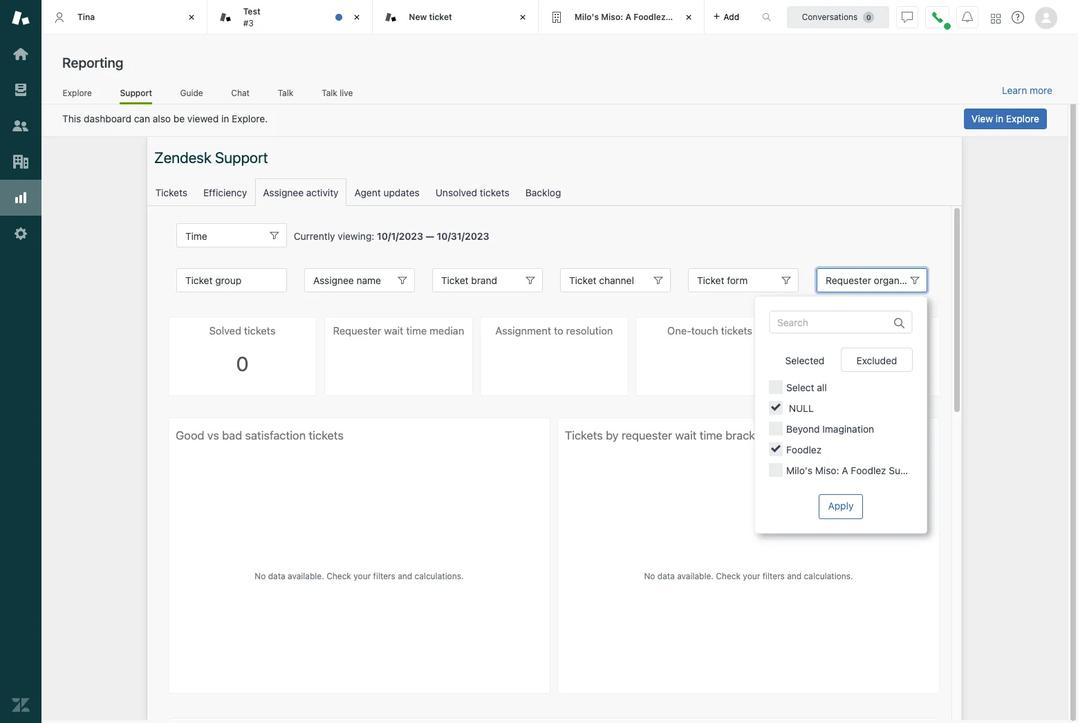 Task type: vqa. For each thing, say whether or not it's contained in the screenshot.
productivity at left top
no



Task type: locate. For each thing, give the bounding box(es) containing it.
notifications image
[[962, 11, 973, 22]]

get started image
[[12, 45, 30, 63]]

1 talk from the left
[[278, 88, 294, 98]]

main element
[[0, 0, 42, 724]]

close image left add popup button
[[682, 10, 696, 24]]

add button
[[705, 0, 748, 34]]

explore inside explore link
[[63, 88, 92, 98]]

foodlez
[[634, 12, 666, 22]]

milo's miso: a foodlez subsidiary tab
[[539, 0, 712, 35]]

explore down learn more link
[[1007, 113, 1040, 125]]

in
[[221, 113, 229, 125], [996, 113, 1004, 125]]

close image for new ticket
[[516, 10, 530, 24]]

new
[[409, 12, 427, 22]]

new ticket
[[409, 12, 452, 22]]

in right viewed
[[221, 113, 229, 125]]

1 in from the left
[[221, 113, 229, 125]]

0 horizontal spatial close image
[[184, 10, 198, 24]]

1 horizontal spatial talk
[[322, 88, 338, 98]]

close image inside the milo's miso: a foodlez subsidiary tab
[[682, 10, 696, 24]]

test #3
[[243, 6, 261, 28]]

close image left "#3"
[[184, 10, 198, 24]]

this dashboard can also be viewed in explore.
[[62, 113, 268, 125]]

1 close image from the left
[[184, 10, 198, 24]]

2 close image from the left
[[516, 10, 530, 24]]

2 talk from the left
[[322, 88, 338, 98]]

talk right 'chat'
[[278, 88, 294, 98]]

be
[[174, 113, 185, 125]]

explore
[[63, 88, 92, 98], [1007, 113, 1040, 125]]

explore up this
[[63, 88, 92, 98]]

3 close image from the left
[[682, 10, 696, 24]]

close image inside new ticket tab
[[516, 10, 530, 24]]

talk
[[278, 88, 294, 98], [322, 88, 338, 98]]

views image
[[12, 81, 30, 99]]

admin image
[[12, 225, 30, 243]]

tab containing test
[[207, 0, 373, 35]]

1 horizontal spatial explore
[[1007, 113, 1040, 125]]

talk left live
[[322, 88, 338, 98]]

close image
[[350, 10, 364, 24]]

talk live
[[322, 88, 353, 98]]

milo's miso: a foodlez subsidiary
[[575, 12, 712, 22]]

learn more link
[[1003, 84, 1053, 97]]

2 in from the left
[[996, 113, 1004, 125]]

close image left milo's
[[516, 10, 530, 24]]

explore.
[[232, 113, 268, 125]]

test
[[243, 6, 261, 17]]

view in explore button
[[964, 109, 1047, 129]]

talk for talk live
[[322, 88, 338, 98]]

0 horizontal spatial explore
[[63, 88, 92, 98]]

0 horizontal spatial talk
[[278, 88, 294, 98]]

tab
[[207, 0, 373, 35]]

1 horizontal spatial close image
[[516, 10, 530, 24]]

guide
[[180, 88, 203, 98]]

learn
[[1003, 84, 1028, 96]]

talk for talk
[[278, 88, 294, 98]]

tina tab
[[42, 0, 207, 35]]

talk link
[[278, 88, 294, 102]]

support
[[120, 88, 152, 98]]

view
[[972, 113, 994, 125]]

chat
[[231, 88, 250, 98]]

0 horizontal spatial in
[[221, 113, 229, 125]]

a
[[626, 12, 632, 22]]

0 vertical spatial explore
[[63, 88, 92, 98]]

more
[[1030, 84, 1053, 96]]

2 horizontal spatial close image
[[682, 10, 696, 24]]

subsidiary
[[668, 12, 712, 22]]

talk live link
[[321, 88, 354, 102]]

close image
[[184, 10, 198, 24], [516, 10, 530, 24], [682, 10, 696, 24]]

explore link
[[62, 88, 92, 102]]

talk inside talk link
[[278, 88, 294, 98]]

close image inside tina tab
[[184, 10, 198, 24]]

chat link
[[231, 88, 250, 102]]

1 horizontal spatial in
[[996, 113, 1004, 125]]

1 vertical spatial explore
[[1007, 113, 1040, 125]]

talk inside talk live 'link'
[[322, 88, 338, 98]]

in right "view"
[[996, 113, 1004, 125]]



Task type: describe. For each thing, give the bounding box(es) containing it.
reporting image
[[12, 189, 30, 207]]

view in explore
[[972, 113, 1040, 125]]

add
[[724, 11, 740, 22]]

#3
[[243, 18, 254, 28]]

live
[[340, 88, 353, 98]]

conversations
[[802, 11, 858, 22]]

viewed
[[187, 113, 219, 125]]

conversations button
[[787, 6, 890, 28]]

zendesk image
[[12, 697, 30, 715]]

tina
[[77, 12, 95, 22]]

in inside "button"
[[996, 113, 1004, 125]]

tabs tab list
[[42, 0, 748, 35]]

can
[[134, 113, 150, 125]]

get help image
[[1012, 11, 1025, 24]]

this
[[62, 113, 81, 125]]

milo's
[[575, 12, 599, 22]]

customers image
[[12, 117, 30, 135]]

support link
[[120, 88, 152, 104]]

explore inside view in explore "button"
[[1007, 113, 1040, 125]]

close image for milo's miso: a foodlez subsidiary
[[682, 10, 696, 24]]

new ticket tab
[[373, 0, 539, 35]]

miso:
[[601, 12, 624, 22]]

zendesk support image
[[12, 9, 30, 27]]

also
[[153, 113, 171, 125]]

reporting
[[62, 55, 123, 71]]

close image for tina
[[184, 10, 198, 24]]

dashboard
[[84, 113, 131, 125]]

ticket
[[429, 12, 452, 22]]

guide link
[[180, 88, 203, 102]]

zendesk products image
[[991, 13, 1001, 23]]

organizations image
[[12, 153, 30, 171]]

button displays agent's chat status as invisible. image
[[902, 11, 913, 22]]

learn more
[[1003, 84, 1053, 96]]



